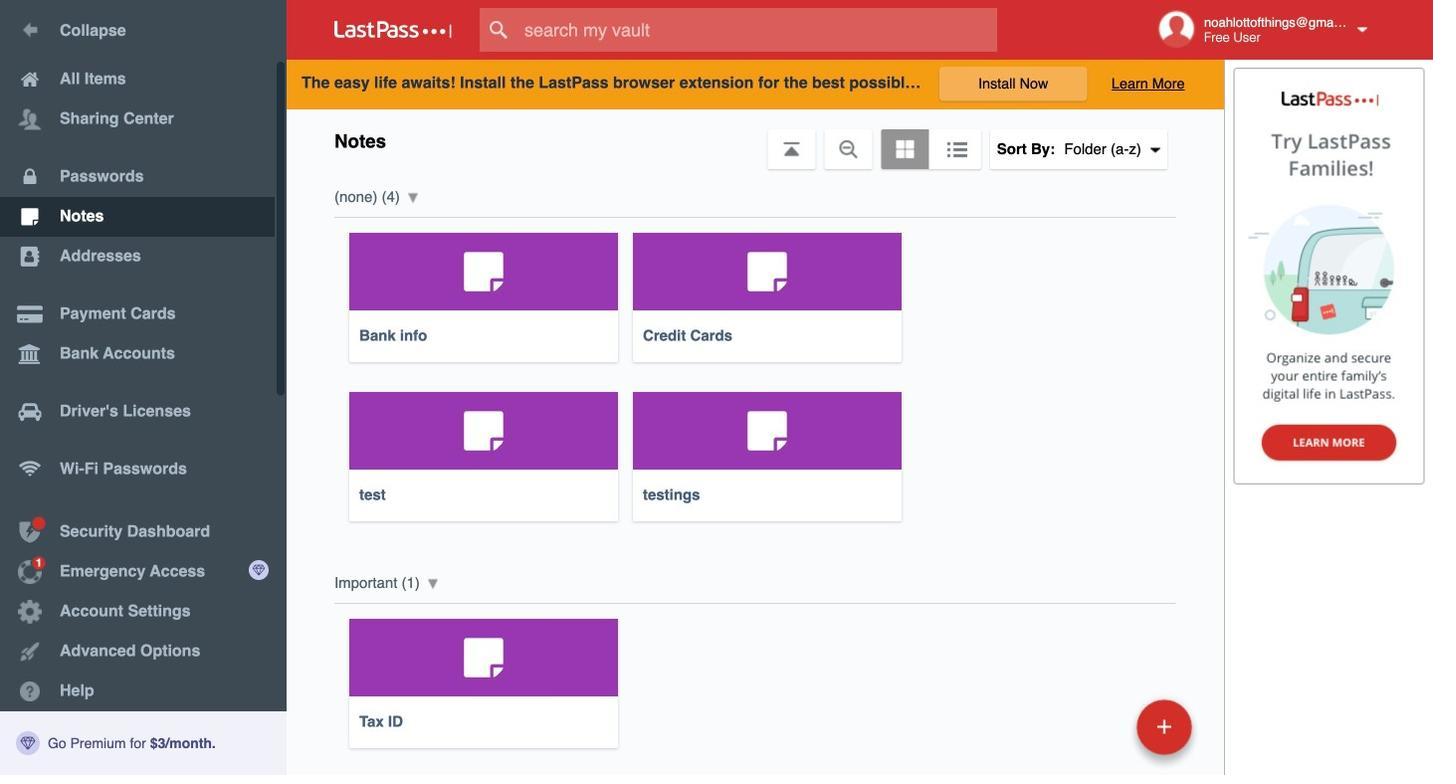 Task type: locate. For each thing, give the bounding box(es) containing it.
lastpass image
[[335, 21, 452, 39]]

search my vault text field
[[480, 8, 1037, 52]]

Search search field
[[480, 8, 1037, 52]]

new item element
[[1000, 699, 1200, 756]]

new item navigation
[[1000, 694, 1205, 776]]

main navigation navigation
[[0, 0, 287, 776]]

vault options navigation
[[287, 110, 1225, 169]]



